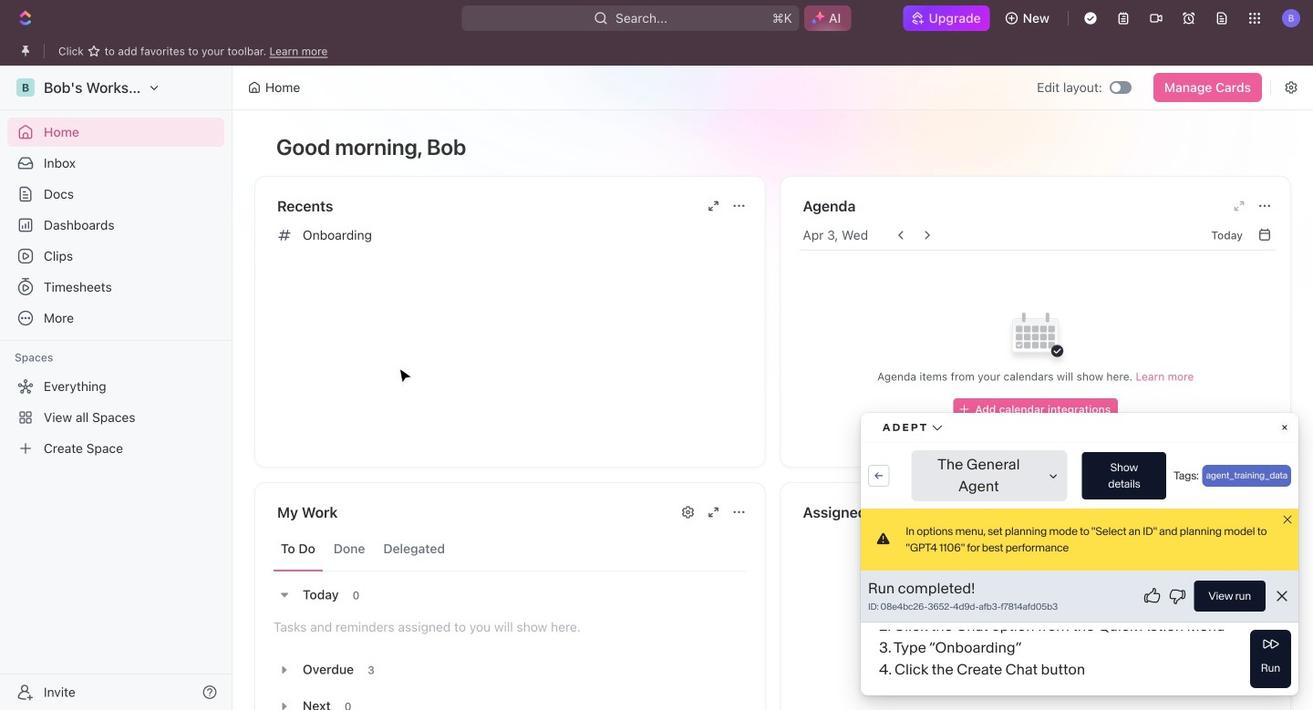 Task type: vqa. For each thing, say whether or not it's contained in the screenshot.
"✨ Template Guide" to the right
no



Task type: describe. For each thing, give the bounding box(es) containing it.
sidebar navigation
[[0, 66, 233, 710]]



Task type: locate. For each thing, give the bounding box(es) containing it.
tree
[[7, 372, 224, 463]]

tree inside sidebar navigation
[[7, 372, 224, 463]]

tab list
[[274, 527, 746, 572]]



